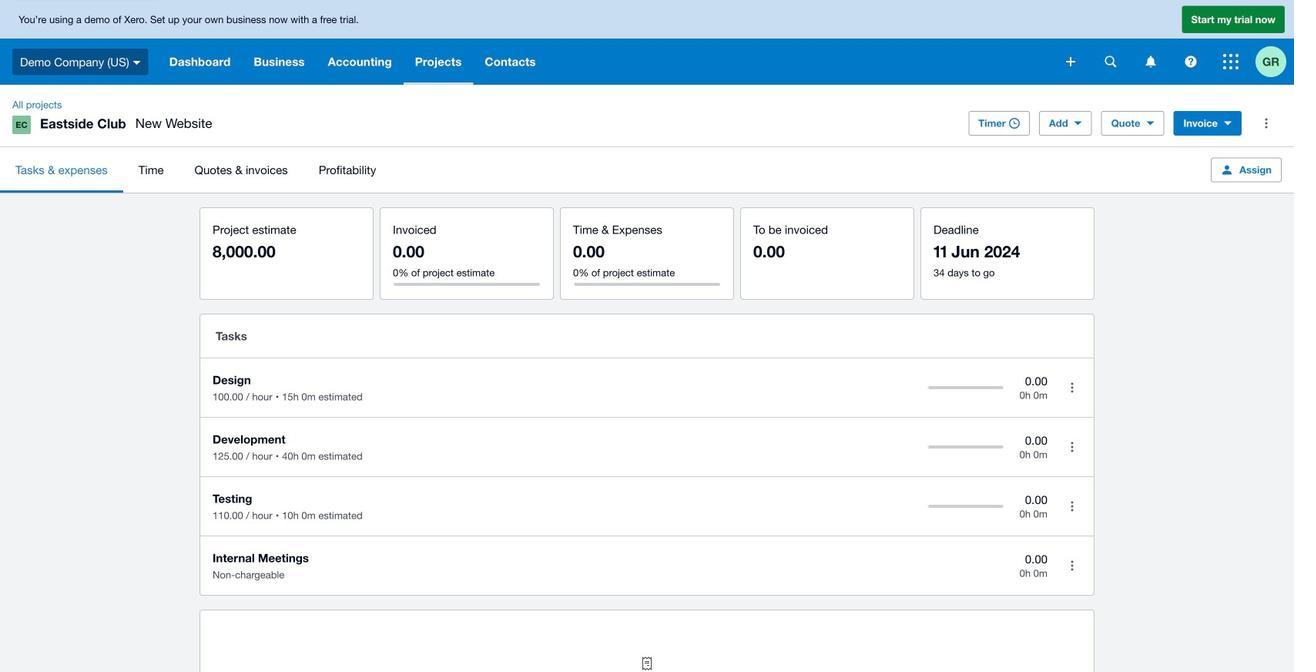 Task type: locate. For each thing, give the bounding box(es) containing it.
svg image
[[1224, 54, 1239, 69], [1106, 56, 1117, 67], [1146, 56, 1156, 67]]

1 horizontal spatial svg image
[[1067, 57, 1076, 66]]

1 horizontal spatial svg image
[[1146, 56, 1156, 67]]

svg image
[[1186, 56, 1197, 67], [1067, 57, 1076, 66], [133, 61, 141, 65]]

0 horizontal spatial svg image
[[133, 61, 141, 65]]

banner
[[0, 0, 1295, 85]]



Task type: vqa. For each thing, say whether or not it's contained in the screenshot.
left svg image
yes



Task type: describe. For each thing, give the bounding box(es) containing it.
more options image
[[1252, 108, 1282, 139]]

0 horizontal spatial svg image
[[1106, 56, 1117, 67]]

2 horizontal spatial svg image
[[1186, 56, 1197, 67]]

2 horizontal spatial svg image
[[1224, 54, 1239, 69]]



